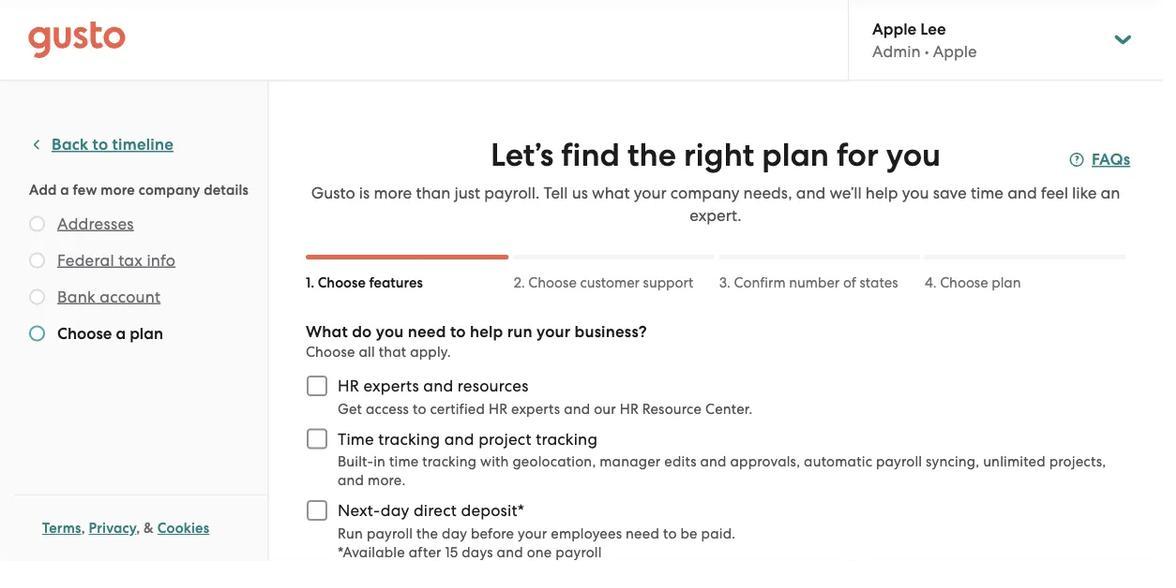 Task type: vqa. For each thing, say whether or not it's contained in the screenshot.
Settings Link at the left bottom
no



Task type: locate. For each thing, give the bounding box(es) containing it.
time tracking and project tracking
[[338, 430, 598, 449]]

the up what
[[628, 136, 676, 174]]

a inside list
[[116, 324, 126, 343]]

check image left the choose a plan
[[29, 326, 45, 342]]

time right in
[[389, 454, 419, 470]]

help right we'll
[[866, 184, 898, 203]]

check image left bank
[[29, 289, 45, 305]]

day down more.
[[381, 502, 410, 521]]

help inside let's find the right plan for you gusto is more than just payroll. tell us what your company needs, and we'll help you save time and feel like an expert.
[[866, 184, 898, 203]]

your up one
[[518, 526, 547, 542]]

plan
[[762, 136, 829, 174], [992, 275, 1021, 291], [130, 324, 163, 343]]

you up that
[[376, 322, 404, 341]]

1 , from the left
[[81, 521, 85, 538]]

day up 15
[[442, 526, 467, 542]]

1 vertical spatial experts
[[511, 401, 560, 417]]

0 vertical spatial the
[[628, 136, 676, 174]]

0 horizontal spatial time
[[389, 454, 419, 470]]

, left &
[[136, 521, 140, 538]]

the
[[628, 136, 676, 174], [417, 526, 438, 542]]

choose
[[318, 275, 366, 292], [528, 275, 577, 291], [940, 275, 988, 291], [57, 324, 112, 343], [306, 344, 355, 361]]

experts up access
[[363, 377, 419, 396]]

choose inside list
[[57, 324, 112, 343]]

payroll inside built-in time tracking with geolocation, manager edits and approvals, automatic payroll syncing, unlimited projects, and more.
[[876, 454, 922, 470]]

apple lee admin • apple
[[872, 19, 977, 61]]

more right is
[[374, 184, 412, 203]]

company down timeline
[[139, 182, 200, 198]]

the up after
[[417, 526, 438, 542]]

0 vertical spatial your
[[634, 184, 667, 203]]

more.
[[368, 473, 406, 489]]

0 horizontal spatial hr
[[338, 377, 359, 396]]

syncing,
[[926, 454, 980, 470]]

feel
[[1041, 184, 1068, 203]]

choose for choose features
[[318, 275, 366, 292]]

choose left customer
[[528, 275, 577, 291]]

payroll up *available at the left of page
[[367, 526, 413, 542]]

what
[[592, 184, 630, 203]]

choose a plan
[[57, 324, 163, 343]]

0 vertical spatial plan
[[762, 136, 829, 174]]

get access to certified hr experts and our hr resource center.
[[338, 401, 753, 417]]

2 horizontal spatial hr
[[620, 401, 639, 417]]

day
[[381, 502, 410, 521], [442, 526, 467, 542]]

0 horizontal spatial help
[[470, 322, 503, 341]]

a
[[60, 182, 69, 198], [116, 324, 126, 343]]

0 vertical spatial apple
[[872, 19, 917, 38]]

, left 'privacy' link
[[81, 521, 85, 538]]

company up expert.
[[671, 184, 740, 203]]

more inside let's find the right plan for you gusto is more than just payroll. tell us what your company needs, and we'll help you save time and feel like an expert.
[[374, 184, 412, 203]]

1 horizontal spatial company
[[671, 184, 740, 203]]

1 vertical spatial help
[[470, 322, 503, 341]]

choose up what
[[318, 275, 366, 292]]

2 vertical spatial your
[[518, 526, 547, 542]]

to right back
[[92, 135, 108, 154]]

and down certified
[[444, 430, 474, 449]]

check image for addresses
[[29, 216, 45, 232]]

Time tracking and project tracking checkbox
[[296, 419, 338, 460]]

and inside run payroll the day before your employees need to be paid. *available after 15 days and one payroll
[[497, 545, 523, 561]]

time
[[971, 184, 1004, 203], [389, 454, 419, 470]]

and
[[796, 184, 826, 203], [1008, 184, 1037, 203], [423, 377, 453, 396], [564, 401, 590, 417], [444, 430, 474, 449], [700, 454, 727, 470], [338, 473, 364, 489], [497, 545, 523, 561]]

0 vertical spatial check image
[[29, 216, 45, 232]]

1 vertical spatial check image
[[29, 326, 45, 342]]

1 vertical spatial need
[[626, 526, 660, 542]]

built-in time tracking with geolocation, manager edits and approvals, automatic payroll syncing, unlimited projects, and more.
[[338, 454, 1106, 489]]

we'll
[[830, 184, 862, 203]]

15
[[445, 545, 458, 561]]

center.
[[705, 401, 753, 417]]

the for day
[[417, 526, 438, 542]]

unlimited
[[983, 454, 1046, 470]]

choose inside what do you need to help run your business? choose all that apply.
[[306, 344, 355, 361]]

find
[[561, 136, 620, 174]]

built-
[[338, 454, 374, 470]]

0 horizontal spatial ,
[[81, 521, 85, 538]]

0 vertical spatial check image
[[29, 253, 45, 269]]

1 vertical spatial your
[[537, 322, 571, 341]]

0 vertical spatial a
[[60, 182, 69, 198]]

1 vertical spatial apple
[[933, 42, 977, 61]]

need inside run payroll the day before your employees need to be paid. *available after 15 days and one payroll
[[626, 526, 660, 542]]

check image down add
[[29, 216, 45, 232]]

support
[[643, 275, 694, 291]]

and right edits
[[700, 454, 727, 470]]

do
[[352, 322, 372, 341]]

choose down what
[[306, 344, 355, 361]]

of
[[843, 275, 856, 291]]

info
[[147, 251, 176, 270]]

tracking
[[378, 430, 440, 449], [536, 430, 598, 449], [422, 454, 477, 470]]

paid.
[[701, 526, 736, 542]]

privacy
[[89, 521, 136, 538]]

you up save
[[886, 136, 941, 174]]

apple up admin
[[872, 19, 917, 38]]

get
[[338, 401, 362, 417]]

and left our
[[564, 401, 590, 417]]

your right run
[[537, 322, 571, 341]]

your right what
[[634, 184, 667, 203]]

cookies button
[[157, 518, 209, 540]]

projects,
[[1049, 454, 1106, 470]]

the inside run payroll the day before your employees need to be paid. *available after 15 days and one payroll
[[417, 526, 438, 542]]

to down hr experts and resources
[[413, 401, 426, 417]]

1 horizontal spatial plan
[[762, 136, 829, 174]]

direct
[[414, 502, 457, 521]]

payroll.
[[484, 184, 540, 203]]

what do you need to help run your business? choose all that apply.
[[306, 322, 647, 361]]

run payroll the day before your employees need to be paid. *available after 15 days and one payroll
[[338, 526, 736, 561]]

1 horizontal spatial experts
[[511, 401, 560, 417]]

*available
[[338, 545, 405, 561]]

0 vertical spatial day
[[381, 502, 410, 521]]

0 vertical spatial help
[[866, 184, 898, 203]]

deposit*
[[461, 502, 525, 521]]

0 horizontal spatial a
[[60, 182, 69, 198]]

and down built-
[[338, 473, 364, 489]]

all
[[359, 344, 375, 361]]

1 vertical spatial day
[[442, 526, 467, 542]]

a for choose
[[116, 324, 126, 343]]

1 vertical spatial a
[[116, 324, 126, 343]]

HR experts and resources checkbox
[[296, 366, 338, 407]]

check image left federal
[[29, 253, 45, 269]]

1 check image from the top
[[29, 216, 45, 232]]

time right save
[[971, 184, 1004, 203]]

help left run
[[470, 322, 503, 341]]

hr right our
[[620, 401, 639, 417]]

2 check image from the top
[[29, 289, 45, 305]]

choose down bank
[[57, 324, 112, 343]]

just
[[455, 184, 480, 203]]

1 horizontal spatial payroll
[[556, 545, 602, 561]]

1 vertical spatial plan
[[992, 275, 1021, 291]]

0 vertical spatial experts
[[363, 377, 419, 396]]

check image
[[29, 216, 45, 232], [29, 289, 45, 305]]

0 horizontal spatial the
[[417, 526, 438, 542]]

let's find the right plan for you gusto is more than just payroll. tell us what your company needs, and we'll help you save time and feel like an expert.
[[311, 136, 1120, 225]]

1 horizontal spatial more
[[374, 184, 412, 203]]

addresses button
[[57, 212, 134, 235]]

plan inside let's find the right plan for you gusto is more than just payroll. tell us what your company needs, and we'll help you save time and feel like an expert.
[[762, 136, 829, 174]]

experts up project at the bottom
[[511, 401, 560, 417]]

1 horizontal spatial time
[[971, 184, 1004, 203]]

expert.
[[690, 206, 742, 225]]

1 horizontal spatial help
[[866, 184, 898, 203]]

1 vertical spatial payroll
[[367, 526, 413, 542]]

1 vertical spatial check image
[[29, 289, 45, 305]]

apple
[[872, 19, 917, 38], [933, 42, 977, 61]]

cookies
[[157, 521, 209, 538]]

federal
[[57, 251, 114, 270]]

details
[[204, 182, 249, 198]]

1 vertical spatial the
[[417, 526, 438, 542]]

0 vertical spatial need
[[408, 322, 446, 341]]

2 vertical spatial you
[[376, 322, 404, 341]]

your inside run payroll the day before your employees need to be paid. *available after 15 days and one payroll
[[518, 526, 547, 542]]

need
[[408, 322, 446, 341], [626, 526, 660, 542]]

1 horizontal spatial the
[[628, 136, 676, 174]]

1 horizontal spatial ,
[[136, 521, 140, 538]]

0 vertical spatial payroll
[[876, 454, 922, 470]]

hr down resources
[[489, 401, 508, 417]]

tracking down time tracking and project tracking
[[422, 454, 477, 470]]

one
[[527, 545, 552, 561]]

save
[[933, 184, 967, 203]]

2 horizontal spatial plan
[[992, 275, 1021, 291]]

1 horizontal spatial need
[[626, 526, 660, 542]]

need up apply.
[[408, 322, 446, 341]]

1 vertical spatial time
[[389, 454, 419, 470]]

choose right states
[[940, 275, 988, 291]]

days
[[462, 545, 493, 561]]

approvals,
[[730, 454, 800, 470]]

Next-day direct deposit* checkbox
[[296, 491, 338, 532]]

and down before in the bottom left of the page
[[497, 545, 523, 561]]

the inside let's find the right plan for you gusto is more than just payroll. tell us what your company needs, and we'll help you save time and feel like an expert.
[[628, 136, 676, 174]]

privacy link
[[89, 521, 136, 538]]

need left be
[[626, 526, 660, 542]]

2 vertical spatial plan
[[130, 324, 163, 343]]

1 horizontal spatial a
[[116, 324, 126, 343]]

you left save
[[902, 184, 929, 203]]

apple right •
[[933, 42, 977, 61]]

hr up get on the bottom
[[338, 377, 359, 396]]

time
[[338, 430, 374, 449]]

choose customer support
[[528, 275, 694, 291]]

more right few
[[101, 182, 135, 198]]

2 vertical spatial payroll
[[556, 545, 602, 561]]

payroll left 'syncing,'
[[876, 454, 922, 470]]

timeline
[[112, 135, 174, 154]]

a down account
[[116, 324, 126, 343]]

&
[[144, 521, 154, 538]]

0 horizontal spatial plan
[[130, 324, 163, 343]]

with
[[480, 454, 509, 470]]

0 horizontal spatial payroll
[[367, 526, 413, 542]]

a left few
[[60, 182, 69, 198]]

to left be
[[663, 526, 677, 542]]

more
[[101, 182, 135, 198], [374, 184, 412, 203]]

time inside let's find the right plan for you gusto is more than just payroll. tell us what your company needs, and we'll help you save time and feel like an expert.
[[971, 184, 1004, 203]]

2 horizontal spatial payroll
[[876, 454, 922, 470]]

0 horizontal spatial need
[[408, 322, 446, 341]]

time inside built-in time tracking with geolocation, manager edits and approvals, automatic payroll syncing, unlimited projects, and more.
[[389, 454, 419, 470]]

check image
[[29, 253, 45, 269], [29, 326, 45, 342]]

1 horizontal spatial day
[[442, 526, 467, 542]]

employees
[[551, 526, 622, 542]]

terms
[[42, 521, 81, 538]]

to up apply.
[[450, 322, 466, 341]]

0 vertical spatial time
[[971, 184, 1004, 203]]

let's
[[491, 136, 554, 174]]

to
[[92, 135, 108, 154], [450, 322, 466, 341], [413, 401, 426, 417], [663, 526, 677, 542]]

payroll down employees
[[556, 545, 602, 561]]

than
[[416, 184, 451, 203]]

company inside let's find the right plan for you gusto is more than just payroll. tell us what your company needs, and we'll help you save time and feel like an expert.
[[671, 184, 740, 203]]



Task type: describe. For each thing, give the bounding box(es) containing it.
you inside what do you need to help run your business? choose all that apply.
[[376, 322, 404, 341]]

home image
[[28, 21, 126, 59]]

1 horizontal spatial hr
[[489, 401, 508, 417]]

hr experts and resources
[[338, 377, 529, 396]]

states
[[860, 275, 898, 291]]

0 horizontal spatial apple
[[872, 19, 917, 38]]

0 horizontal spatial experts
[[363, 377, 419, 396]]

automatic
[[804, 454, 872, 470]]

choose for choose plan
[[940, 275, 988, 291]]

bank account button
[[57, 286, 161, 308]]

account
[[100, 288, 161, 306]]

faqs
[[1092, 150, 1131, 169]]

resources
[[458, 377, 529, 396]]

and up certified
[[423, 377, 453, 396]]

choose plan
[[940, 275, 1021, 291]]

features
[[369, 275, 423, 292]]

back to timeline
[[52, 135, 174, 154]]

federal tax info button
[[57, 249, 176, 272]]

confirm
[[734, 275, 786, 291]]

to inside what do you need to help run your business? choose all that apply.
[[450, 322, 466, 341]]

1 check image from the top
[[29, 253, 45, 269]]

1 horizontal spatial apple
[[933, 42, 977, 61]]

2 , from the left
[[136, 521, 140, 538]]

business?
[[575, 322, 647, 341]]

bank
[[57, 288, 96, 306]]

federal tax info
[[57, 251, 176, 270]]

customer
[[580, 275, 640, 291]]

an
[[1101, 184, 1120, 203]]

and left feel
[[1008, 184, 1037, 203]]

like
[[1072, 184, 1097, 203]]

plan inside list
[[130, 324, 163, 343]]

add a few more company details
[[29, 182, 249, 198]]

check image for bank account
[[29, 289, 45, 305]]

apply.
[[410, 344, 451, 361]]

access
[[366, 401, 409, 417]]

0 horizontal spatial day
[[381, 502, 410, 521]]

resource
[[642, 401, 702, 417]]

back to timeline button
[[29, 134, 174, 156]]

tracking inside built-in time tracking with geolocation, manager edits and approvals, automatic payroll syncing, unlimited projects, and more.
[[422, 454, 477, 470]]

tracking down access
[[378, 430, 440, 449]]

confirm number of states
[[734, 275, 898, 291]]

manager
[[600, 454, 661, 470]]

for
[[837, 136, 879, 174]]

choose a plan list
[[29, 212, 260, 349]]

•
[[925, 42, 929, 61]]

0 horizontal spatial more
[[101, 182, 135, 198]]

lee
[[921, 19, 946, 38]]

next-day direct deposit*
[[338, 502, 525, 521]]

bank account
[[57, 288, 161, 306]]

2 check image from the top
[[29, 326, 45, 342]]

run
[[338, 526, 363, 542]]

us
[[572, 184, 588, 203]]

need inside what do you need to help run your business? choose all that apply.
[[408, 322, 446, 341]]

needs,
[[744, 184, 792, 203]]

back
[[52, 135, 88, 154]]

edits
[[664, 454, 697, 470]]

help inside what do you need to help run your business? choose all that apply.
[[470, 322, 503, 341]]

tax
[[118, 251, 143, 270]]

addresses
[[57, 214, 134, 233]]

to inside run payroll the day before your employees need to be paid. *available after 15 days and one payroll
[[663, 526, 677, 542]]

geolocation,
[[513, 454, 596, 470]]

to inside button
[[92, 135, 108, 154]]

number
[[789, 275, 840, 291]]

tell
[[544, 184, 568, 203]]

in
[[374, 454, 386, 470]]

be
[[681, 526, 698, 542]]

add
[[29, 182, 57, 198]]

choose for choose customer support
[[528, 275, 577, 291]]

run
[[507, 322, 533, 341]]

what
[[306, 322, 348, 341]]

next-
[[338, 502, 381, 521]]

admin
[[872, 42, 921, 61]]

choose features
[[318, 275, 423, 292]]

terms , privacy , & cookies
[[42, 521, 209, 538]]

is
[[359, 184, 370, 203]]

our
[[594, 401, 616, 417]]

project
[[479, 430, 532, 449]]

right
[[684, 136, 754, 174]]

terms link
[[42, 521, 81, 538]]

and left we'll
[[796, 184, 826, 203]]

gusto
[[311, 184, 355, 203]]

a for add
[[60, 182, 69, 198]]

after
[[409, 545, 441, 561]]

day inside run payroll the day before your employees need to be paid. *available after 15 days and one payroll
[[442, 526, 467, 542]]

the for right
[[628, 136, 676, 174]]

choose for choose a plan
[[57, 324, 112, 343]]

1 vertical spatial you
[[902, 184, 929, 203]]

0 vertical spatial you
[[886, 136, 941, 174]]

your inside what do you need to help run your business? choose all that apply.
[[537, 322, 571, 341]]

that
[[379, 344, 407, 361]]

certified
[[430, 401, 485, 417]]

your inside let's find the right plan for you gusto is more than just payroll. tell us what your company needs, and we'll help you save time and feel like an expert.
[[634, 184, 667, 203]]

few
[[73, 182, 97, 198]]

tracking up geolocation,
[[536, 430, 598, 449]]

0 horizontal spatial company
[[139, 182, 200, 198]]



